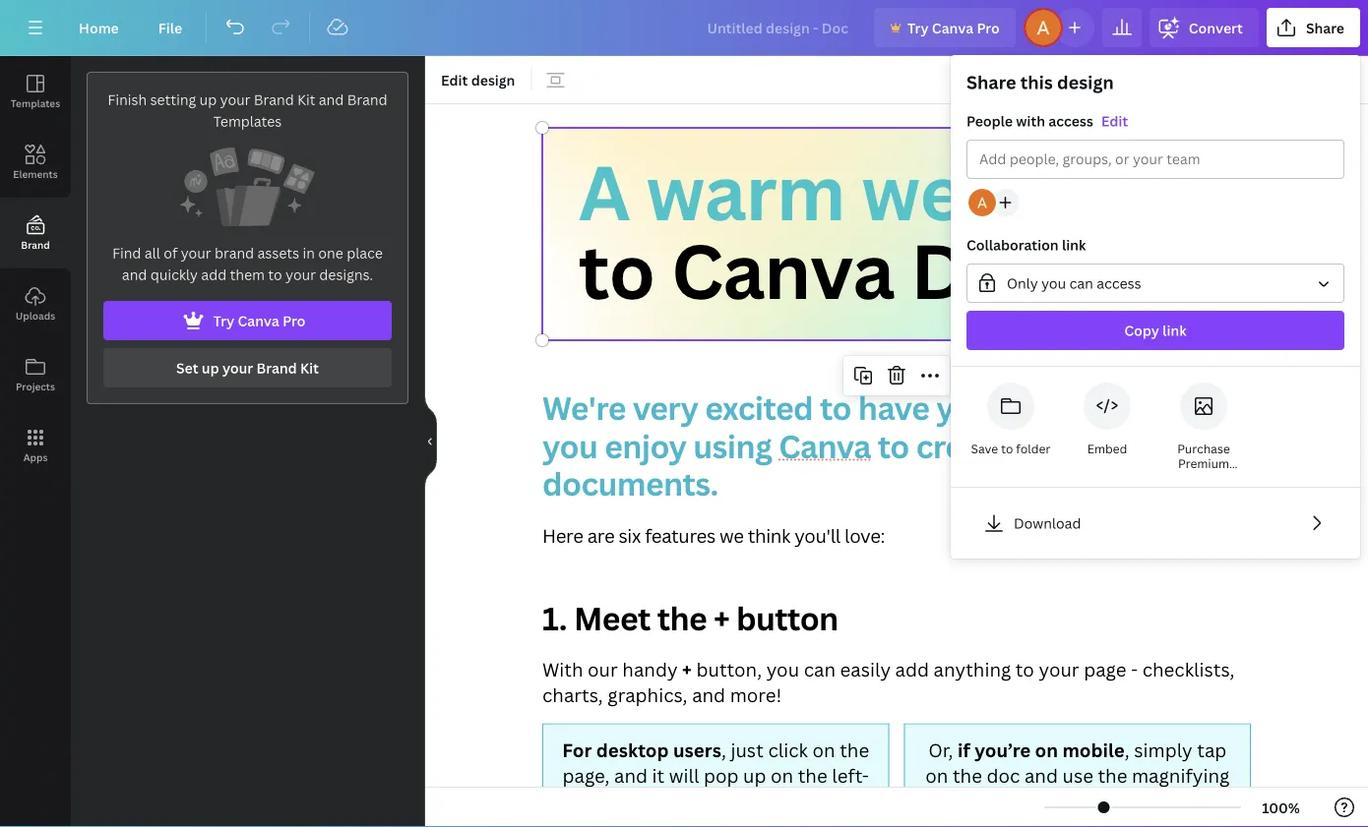 Task type: locate. For each thing, give the bounding box(es) containing it.
can inside "button, you can easily add anything to your page - checklists, charts, graphics, and more!"
[[804, 657, 836, 682]]

elements up brand button
[[13, 167, 58, 181]]

in
[[303, 244, 315, 262]]

design inside group
[[1057, 70, 1114, 95]]

button,
[[696, 657, 762, 682]]

using
[[693, 425, 772, 467]]

0 vertical spatial templates
[[11, 96, 60, 110]]

edit inside 'share this design' group
[[1101, 112, 1128, 130]]

your left page
[[1039, 657, 1080, 682]]

up right set
[[202, 359, 219, 378]]

share inside group
[[967, 70, 1016, 95]]

page
[[1084, 657, 1127, 682]]

share inside dropdown button
[[1306, 18, 1345, 37]]

1 vertical spatial try
[[213, 312, 234, 330]]

0 horizontal spatial link
[[1062, 236, 1086, 254]]

1 horizontal spatial link
[[1163, 321, 1187, 340]]

pro up the share this design
[[977, 18, 1000, 37]]

features
[[645, 523, 715, 548]]

anything
[[934, 657, 1011, 682]]

try for try canva pro 'button' to the left
[[213, 312, 234, 330]]

1 vertical spatial edit
[[1101, 112, 1128, 130]]

100%
[[1262, 799, 1300, 818]]

1 horizontal spatial design
[[1057, 70, 1114, 95]]

six
[[619, 523, 641, 548]]

one
[[318, 244, 343, 262]]

your right set
[[222, 359, 253, 378]]

1 vertical spatial templates
[[213, 112, 282, 130]]

0 vertical spatial up
[[200, 90, 217, 109]]

edit button
[[1101, 110, 1128, 132]]

file
[[158, 18, 182, 37]]

elements
[[13, 167, 58, 181], [1177, 471, 1230, 487]]

access up copy
[[1097, 274, 1142, 293]]

your down in
[[286, 265, 316, 284]]

0 vertical spatial share
[[1306, 18, 1345, 37]]

edit design button
[[433, 64, 523, 95]]

set up your brand kit button
[[103, 348, 392, 388]]

convert
[[1189, 18, 1243, 37]]

1 horizontal spatial try canva pro
[[908, 18, 1000, 37]]

0 vertical spatial kit
[[297, 90, 315, 109]]

can for easily
[[804, 657, 836, 682]]

can
[[1070, 274, 1094, 293], [804, 657, 836, 682]]

access right with on the right of the page
[[1049, 112, 1094, 130]]

try inside main menu bar
[[908, 18, 929, 37]]

1 horizontal spatial add
[[895, 657, 929, 682]]

we
[[1082, 387, 1128, 430]]

+ right the the
[[714, 598, 730, 640]]

1 vertical spatial +
[[682, 657, 692, 682]]

0 horizontal spatial try
[[213, 312, 234, 330]]

0 horizontal spatial edit
[[441, 70, 468, 89]]

we're very excited to have you here! we hope you enjoy using canva to create beautiful documents.
[[542, 387, 1217, 505]]

0 horizontal spatial add
[[201, 265, 227, 284]]

0 horizontal spatial share
[[967, 70, 1016, 95]]

1 horizontal spatial and
[[319, 90, 344, 109]]

try canva pro
[[908, 18, 1000, 37], [213, 312, 306, 330]]

download
[[1014, 514, 1081, 533]]

you up more!
[[767, 657, 799, 682]]

place
[[347, 244, 383, 262]]

0 horizontal spatial pro
[[283, 312, 306, 330]]

copy link
[[1125, 321, 1187, 340]]

2 vertical spatial and
[[692, 683, 726, 708]]

0 vertical spatial try canva pro
[[908, 18, 1000, 37]]

them
[[230, 265, 265, 284]]

beautiful
[[1017, 425, 1152, 467]]

add right "easily"
[[895, 657, 929, 682]]

graphics,
[[608, 683, 688, 708]]

0 horizontal spatial design
[[471, 70, 515, 89]]

docs
[[911, 219, 1090, 321]]

0 vertical spatial and
[[319, 90, 344, 109]]

link
[[1062, 236, 1086, 254], [1163, 321, 1187, 340]]

a warm welcome
[[579, 140, 1183, 243]]

link up 'only you can access' at the top of page
[[1062, 236, 1086, 254]]

0 vertical spatial pro
[[977, 18, 1000, 37]]

1 vertical spatial kit
[[300, 359, 319, 378]]

0 horizontal spatial try canva pro button
[[103, 301, 392, 341]]

copy
[[1125, 321, 1160, 340]]

you
[[1042, 274, 1066, 293], [936, 387, 992, 430], [542, 425, 598, 467], [767, 657, 799, 682]]

try
[[908, 18, 929, 37], [213, 312, 234, 330]]

1 horizontal spatial pro
[[977, 18, 1000, 37]]

1. meet the + button
[[542, 598, 838, 640]]

edit
[[441, 70, 468, 89], [1101, 112, 1128, 130]]

hide image
[[424, 395, 437, 489]]

have
[[858, 387, 930, 430]]

1 horizontal spatial edit
[[1101, 112, 1128, 130]]

1 horizontal spatial share
[[1306, 18, 1345, 37]]

1 vertical spatial try canva pro button
[[103, 301, 392, 341]]

share for share
[[1306, 18, 1345, 37]]

templates
[[11, 96, 60, 110], [213, 112, 282, 130]]

1 horizontal spatial can
[[1070, 274, 1094, 293]]

you right only
[[1042, 274, 1066, 293]]

1 vertical spatial add
[[895, 657, 929, 682]]

to inside the find all of your brand assets in one place and quickly add them to your designs.
[[268, 265, 282, 284]]

1 vertical spatial access
[[1097, 274, 1142, 293]]

canva inside main menu bar
[[932, 18, 974, 37]]

link inside copy link button
[[1163, 321, 1187, 340]]

edit design
[[441, 70, 515, 89]]

0 vertical spatial add
[[201, 265, 227, 284]]

0 vertical spatial edit
[[441, 70, 468, 89]]

kit inside 'finish setting up your brand kit and brand templates'
[[297, 90, 315, 109]]

pro up set up your brand kit button
[[283, 312, 306, 330]]

apps
[[23, 451, 48, 464]]

to
[[579, 219, 655, 321], [268, 265, 282, 284], [820, 387, 851, 430], [878, 425, 909, 467], [1001, 441, 1013, 457], [1016, 657, 1035, 682]]

elements down purchase
[[1177, 471, 1230, 487]]

save
[[971, 441, 998, 457]]

folder
[[1016, 441, 1051, 457]]

link right copy
[[1163, 321, 1187, 340]]

1 vertical spatial up
[[202, 359, 219, 378]]

up right setting
[[200, 90, 217, 109]]

2 design from the left
[[1057, 70, 1114, 95]]

2 horizontal spatial and
[[692, 683, 726, 708]]

try canva pro button
[[874, 8, 1016, 47], [103, 301, 392, 341]]

0 horizontal spatial +
[[682, 657, 692, 682]]

0 vertical spatial elements
[[13, 167, 58, 181]]

design
[[471, 70, 515, 89], [1057, 70, 1114, 95]]

Design title text field
[[691, 8, 866, 47]]

0 horizontal spatial try canva pro
[[213, 312, 306, 330]]

you inside "button, you can easily add anything to your page - checklists, charts, graphics, and more!"
[[767, 657, 799, 682]]

add inside "button, you can easily add anything to your page - checklists, charts, graphics, and more!"
[[895, 657, 929, 682]]

None text field
[[425, 104, 1368, 828]]

can inside button
[[1070, 274, 1094, 293]]

add inside the find all of your brand assets in one place and quickly add them to your designs.
[[201, 265, 227, 284]]

home
[[79, 18, 119, 37]]

pro for try canva pro 'button' within main menu bar
[[977, 18, 1000, 37]]

0 horizontal spatial and
[[122, 265, 147, 284]]

canva inside we're very excited to have you here! we hope you enjoy using canva to create beautiful documents.
[[779, 425, 871, 467]]

1 vertical spatial can
[[804, 657, 836, 682]]

with our handy +
[[542, 657, 692, 682]]

0 horizontal spatial elements
[[13, 167, 58, 181]]

here
[[542, 523, 583, 548]]

up inside set up your brand kit button
[[202, 359, 219, 378]]

up
[[200, 90, 217, 109], [202, 359, 219, 378]]

0 horizontal spatial can
[[804, 657, 836, 682]]

0 vertical spatial +
[[714, 598, 730, 640]]

add
[[201, 265, 227, 284], [895, 657, 929, 682]]

0 vertical spatial try canva pro button
[[874, 8, 1016, 47]]

you'll
[[795, 523, 841, 548]]

we're
[[542, 387, 626, 430]]

find
[[112, 244, 141, 262]]

1 vertical spatial share
[[967, 70, 1016, 95]]

1 horizontal spatial templates
[[213, 112, 282, 130]]

1 vertical spatial pro
[[283, 312, 306, 330]]

access inside button
[[1097, 274, 1142, 293]]

to canva docs 👋
[[579, 219, 1180, 321]]

0 vertical spatial link
[[1062, 236, 1086, 254]]

0 vertical spatial try
[[908, 18, 929, 37]]

your inside "button, you can easily add anything to your page - checklists, charts, graphics, and more!"
[[1039, 657, 1080, 682]]

enjoy
[[605, 425, 686, 467]]

1 vertical spatial and
[[122, 265, 147, 284]]

pro inside main menu bar
[[977, 18, 1000, 37]]

1 horizontal spatial access
[[1097, 274, 1142, 293]]

very
[[633, 387, 698, 430]]

can right only
[[1070, 274, 1094, 293]]

0 vertical spatial can
[[1070, 274, 1094, 293]]

share this design group
[[951, 70, 1360, 367]]

pro
[[977, 18, 1000, 37], [283, 312, 306, 330]]

1 design from the left
[[471, 70, 515, 89]]

add down "brand"
[[201, 265, 227, 284]]

1 vertical spatial elements
[[1177, 471, 1230, 487]]

1 horizontal spatial try canva pro button
[[874, 8, 1016, 47]]

button, you can easily add anything to your page - checklists, charts, graphics, and more!
[[542, 657, 1239, 708]]

only you can access
[[1007, 274, 1142, 293]]

are
[[587, 523, 615, 548]]

0 horizontal spatial access
[[1049, 112, 1094, 130]]

can left "easily"
[[804, 657, 836, 682]]

1 vertical spatial link
[[1163, 321, 1187, 340]]

+ right handy
[[682, 657, 692, 682]]

your right setting
[[220, 90, 251, 109]]

1 horizontal spatial try
[[908, 18, 929, 37]]

1 horizontal spatial +
[[714, 598, 730, 640]]

+
[[714, 598, 730, 640], [682, 657, 692, 682]]

with
[[1016, 112, 1045, 130]]

0 horizontal spatial templates
[[11, 96, 60, 110]]



Task type: vqa. For each thing, say whether or not it's contained in the screenshot.
link
yes



Task type: describe. For each thing, give the bounding box(es) containing it.
pro for try canva pro 'button' to the left
[[283, 312, 306, 330]]

only
[[1007, 274, 1038, 293]]

find all of your brand assets in one place and quickly add them to your designs.
[[112, 244, 383, 284]]

setting
[[150, 90, 196, 109]]

uploads
[[16, 309, 55, 322]]

all
[[145, 244, 160, 262]]

design inside button
[[471, 70, 515, 89]]

here are six features we think you'll love:
[[542, 523, 885, 548]]

and inside 'finish setting up your brand kit and brand templates'
[[319, 90, 344, 109]]

create
[[916, 425, 1010, 467]]

we
[[720, 523, 744, 548]]

hope
[[1135, 387, 1210, 430]]

side panel tab list
[[0, 56, 71, 481]]

here!
[[998, 387, 1075, 430]]

download button
[[967, 504, 1345, 543]]

share button
[[1267, 8, 1360, 47]]

this
[[1021, 70, 1053, 95]]

home link
[[63, 8, 135, 47]]

none text field containing a warm welcome
[[425, 104, 1368, 828]]

1 horizontal spatial elements
[[1177, 471, 1230, 487]]

collaboration link
[[967, 236, 1086, 254]]

edit inside button
[[441, 70, 468, 89]]

Add people, groups, or your team text field
[[980, 141, 1332, 178]]

set up your brand kit
[[176, 359, 319, 378]]

purchase premium elements
[[1177, 441, 1230, 487]]

checklists,
[[1143, 657, 1235, 682]]

easily
[[840, 657, 891, 682]]

file button
[[143, 8, 198, 47]]

share for share this design
[[967, 70, 1016, 95]]

excited
[[705, 387, 813, 430]]

templates inside 'finish setting up your brand kit and brand templates'
[[213, 112, 282, 130]]

copy link button
[[967, 311, 1345, 350]]

your inside 'finish setting up your brand kit and brand templates'
[[220, 90, 251, 109]]

uploads button
[[0, 269, 71, 340]]

finish
[[108, 90, 147, 109]]

save to folder
[[971, 441, 1051, 457]]

of
[[164, 244, 178, 262]]

100% button
[[1249, 792, 1313, 824]]

1.
[[542, 598, 567, 640]]

finish setting up your brand kit and brand templates
[[108, 90, 387, 130]]

charts,
[[542, 683, 603, 708]]

0 vertical spatial access
[[1049, 112, 1094, 130]]

the
[[657, 598, 707, 640]]

up inside 'finish setting up your brand kit and brand templates'
[[200, 90, 217, 109]]

1 vertical spatial try canva pro
[[213, 312, 306, 330]]

warm
[[646, 140, 845, 243]]

you up save
[[936, 387, 992, 430]]

people
[[967, 112, 1013, 130]]

projects button
[[0, 340, 71, 411]]

try canva pro inside main menu bar
[[908, 18, 1000, 37]]

templates button
[[0, 56, 71, 127]]

premium
[[1178, 456, 1230, 472]]

you inside button
[[1042, 274, 1066, 293]]

try for try canva pro 'button' within main menu bar
[[908, 18, 929, 37]]

you left 'enjoy'
[[542, 425, 598, 467]]

button
[[736, 598, 838, 640]]

templates inside templates button
[[11, 96, 60, 110]]

try canva pro button inside main menu bar
[[874, 8, 1016, 47]]

quickly
[[150, 265, 198, 284]]

and inside the find all of your brand assets in one place and quickly add them to your designs.
[[122, 265, 147, 284]]

our
[[588, 657, 618, 682]]

purchase
[[1178, 441, 1230, 457]]

brand button
[[0, 198, 71, 269]]

to inside "button, you can easily add anything to your page - checklists, charts, graphics, and more!"
[[1016, 657, 1035, 682]]

a
[[579, 140, 630, 243]]

brand inside button
[[256, 359, 297, 378]]

designs.
[[319, 265, 373, 284]]

welcome
[[862, 140, 1183, 243]]

projects
[[16, 380, 55, 393]]

link for collaboration link
[[1062, 236, 1086, 254]]

think
[[748, 523, 791, 548]]

documents.
[[542, 462, 718, 505]]

your right of at the left of the page
[[181, 244, 211, 262]]

and inside "button, you can easily add anything to your page - checklists, charts, graphics, and more!"
[[692, 683, 726, 708]]

Only you can access button
[[967, 264, 1345, 303]]

your inside button
[[222, 359, 253, 378]]

+ for the
[[714, 598, 730, 640]]

people with access edit
[[967, 112, 1128, 130]]

collaboration
[[967, 236, 1059, 254]]

elements button
[[0, 127, 71, 198]]

+ for handy
[[682, 657, 692, 682]]

more!
[[730, 683, 782, 708]]

meet
[[574, 598, 650, 640]]

👋
[[1106, 219, 1180, 321]]

link for copy link
[[1163, 321, 1187, 340]]

-
[[1131, 657, 1138, 682]]

set
[[176, 359, 198, 378]]

elements inside elements button
[[13, 167, 58, 181]]

main menu bar
[[0, 0, 1368, 56]]

can for access
[[1070, 274, 1094, 293]]

brand
[[215, 244, 254, 262]]

brand inside button
[[21, 238, 50, 252]]

kit inside set up your brand kit button
[[300, 359, 319, 378]]

love:
[[845, 523, 885, 548]]

handy
[[622, 657, 678, 682]]

assets
[[258, 244, 299, 262]]

convert button
[[1150, 8, 1259, 47]]

apps button
[[0, 411, 71, 481]]

with
[[542, 657, 583, 682]]

embed
[[1088, 441, 1127, 457]]

share this design
[[967, 70, 1114, 95]]



